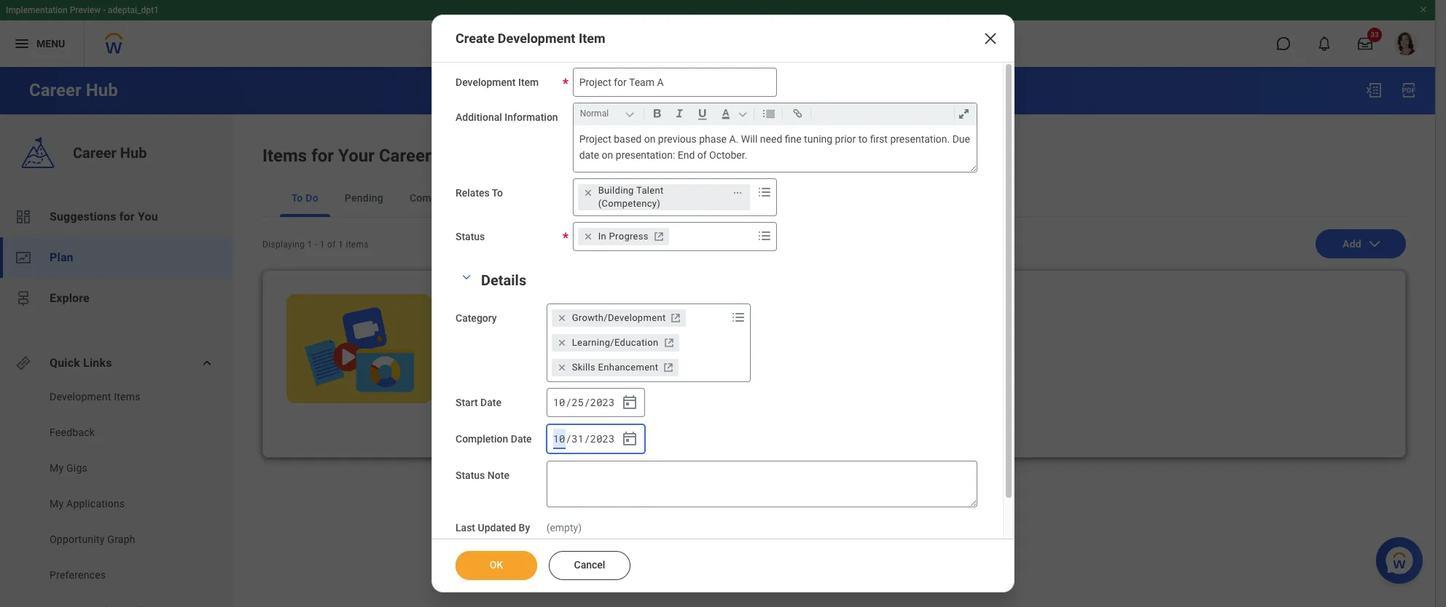 Task type: vqa. For each thing, say whether or not it's contained in the screenshot.
₩52,294,0 $42,515
no



Task type: describe. For each thing, give the bounding box(es) containing it.
completion date
[[456, 434, 532, 445]]

cancel
[[574, 560, 605, 571]]

updated for last updated by
[[478, 523, 516, 534]]

/ left 31
[[565, 432, 571, 446]]

displaying
[[262, 240, 305, 250]]

items selected list box
[[547, 307, 728, 380]]

building talent (competency), press delete to clear value. option
[[578, 184, 750, 211]]

pending
[[345, 192, 383, 204]]

need
[[760, 133, 782, 145]]

additional information
[[456, 112, 558, 123]]

development items link
[[48, 390, 198, 405]]

Additional Information text field
[[573, 125, 977, 172]]

close environment banner image
[[1419, 5, 1428, 14]]

do
[[306, 192, 318, 204]]

date
[[579, 150, 599, 161]]

/ left 25
[[565, 395, 571, 409]]

your
[[338, 146, 375, 166]]

development items
[[50, 391, 140, 403]]

details group
[[456, 269, 980, 565]]

Development Item text field
[[573, 68, 777, 97]]

opportunity graph
[[50, 534, 135, 546]]

2 1 from the left
[[320, 240, 325, 250]]

view printable version (pdf) image
[[1400, 82, 1418, 99]]

enhancement
[[598, 362, 658, 373]]

relates to
[[456, 187, 503, 199]]

ext link image for growth/development
[[669, 311, 683, 326]]

1 vertical spatial hub
[[120, 144, 147, 162]]

search image
[[539, 35, 556, 52]]

feedback link
[[48, 426, 198, 440]]

gigs
[[66, 463, 87, 474]]

1 horizontal spatial on
[[644, 133, 656, 145]]

onboarding home image
[[15, 249, 32, 267]]

bulleted list image
[[759, 105, 779, 122]]

profile logan mcneil element
[[1386, 28, 1426, 60]]

arrow right image
[[592, 413, 606, 427]]

prompts image for relates to
[[756, 184, 773, 201]]

suggestions for you
[[50, 210, 158, 224]]

10 for 10 / 31 / 2023
[[553, 432, 565, 446]]

x small image for in progress
[[581, 230, 595, 244]]

implementation preview -   adeptai_dpt1 banner
[[0, 0, 1435, 67]]

x small image for building
[[581, 186, 595, 200]]

for for you
[[119, 210, 135, 224]]

information
[[505, 112, 558, 123]]

link image
[[788, 105, 807, 122]]

explore
[[50, 292, 90, 305]]

x small image for learning/education
[[554, 336, 569, 351]]

development inside button
[[499, 414, 562, 426]]

normal group
[[577, 103, 980, 125]]

october.
[[709, 150, 747, 161]]

to do button
[[280, 179, 330, 217]]

my gigs link
[[48, 461, 198, 476]]

development item update resume
[[456, 296, 555, 331]]

prior
[[835, 133, 856, 145]]

related actions image
[[732, 188, 742, 198]]

my gigs
[[50, 463, 87, 474]]

maximize image
[[954, 105, 974, 122]]

1 1 from the left
[[307, 240, 312, 250]]

dashboard image
[[15, 208, 32, 226]]

last updated by
[[456, 523, 530, 534]]

items inside development items link
[[114, 391, 140, 403]]

preferences link
[[48, 569, 198, 583]]

for for your
[[311, 146, 334, 166]]

first
[[870, 133, 888, 145]]

previous
[[658, 133, 697, 145]]

list containing development items
[[0, 390, 233, 608]]

graph
[[107, 534, 135, 546]]

suggestions
[[50, 210, 116, 224]]

details
[[481, 272, 526, 289]]

- for adeptai_dpt1
[[103, 5, 106, 15]]

ext link image
[[661, 336, 676, 351]]

by for last updated by me
[[646, 358, 657, 368]]

explore link
[[0, 278, 233, 319]]

chevron down image
[[458, 273, 475, 283]]

based
[[614, 133, 642, 145]]

to inside details dialog
[[492, 187, 503, 199]]

in progress element
[[598, 230, 649, 243]]

in
[[598, 231, 606, 242]]

tuning
[[804, 133, 832, 145]]

prompts image for status
[[756, 227, 773, 245]]

manage
[[458, 414, 496, 426]]

calendar image
[[621, 394, 638, 412]]

in progress
[[598, 231, 649, 242]]

- for 1
[[315, 240, 317, 250]]

talent
[[636, 185, 664, 196]]

timeline milestone image
[[15, 290, 32, 308]]

ok button
[[456, 552, 537, 581]]

suggestions for you link
[[0, 197, 233, 238]]

end
[[678, 150, 695, 161]]

2023 for 10 / 25 / 2023
[[590, 395, 615, 409]]

will
[[741, 133, 758, 145]]

list containing suggestions for you
[[0, 197, 233, 319]]

cancel button
[[549, 552, 630, 581]]

growth/development element
[[572, 312, 666, 325]]

10 / 25 / 2023
[[553, 395, 615, 409]]

x image
[[982, 30, 999, 47]]

last for last updated by me
[[589, 358, 607, 368]]

inbox large image
[[1358, 36, 1372, 51]]

x small image for skills
[[554, 361, 569, 375]]

date for 10 / 25 / 2023
[[480, 397, 501, 409]]

adeptai_dpt1
[[108, 5, 159, 15]]

update
[[456, 313, 502, 331]]

by for last updated by
[[519, 523, 530, 534]]

preferences
[[50, 570, 106, 582]]

underline image
[[692, 105, 713, 122]]

/ right 25
[[584, 395, 590, 409]]

phase
[[699, 133, 727, 145]]

status note
[[456, 470, 509, 482]]

manage development item
[[458, 414, 586, 426]]

item up information at left top
[[518, 77, 539, 88]]

2023 for 10 / 31 / 2023
[[590, 432, 615, 446]]

tab list inside main content
[[262, 179, 1406, 218]]

calendar image
[[621, 431, 638, 448]]

you
[[138, 210, 158, 224]]

preview
[[70, 5, 101, 15]]

resume
[[506, 313, 555, 331]]

learning/education
[[572, 337, 659, 348]]

learning/education, press delete to clear value, ctrl + enter opens in new window. option
[[551, 335, 679, 352]]

0 vertical spatial career hub
[[29, 80, 118, 101]]

item inside button
[[564, 414, 586, 426]]

ok
[[490, 560, 503, 571]]

fine
[[785, 133, 801, 145]]

development inside 'list'
[[50, 391, 111, 403]]

presentation.
[[890, 133, 950, 145]]

building
[[598, 185, 634, 196]]

details button
[[481, 272, 526, 289]]

0 vertical spatial items
[[262, 146, 307, 166]]



Task type: locate. For each thing, give the bounding box(es) containing it.
1 list from the top
[[0, 197, 233, 319]]

2 vertical spatial prompts image
[[729, 309, 747, 327]]

1 horizontal spatial by
[[646, 358, 657, 368]]

development
[[498, 31, 575, 46], [456, 77, 516, 88], [436, 146, 539, 166], [456, 296, 522, 307], [50, 391, 111, 403], [499, 414, 562, 426]]

1 vertical spatial list
[[0, 390, 233, 608]]

1 vertical spatial 10
[[553, 432, 565, 446]]

notifications large image
[[1317, 36, 1332, 51]]

1 horizontal spatial -
[[315, 240, 317, 250]]

note
[[487, 470, 509, 482]]

0 horizontal spatial on
[[602, 150, 613, 161]]

0 vertical spatial ext link image
[[651, 230, 666, 244]]

additional
[[456, 112, 502, 123]]

to
[[858, 133, 867, 145]]

of left "items"
[[327, 240, 336, 250]]

x small image down resume
[[554, 336, 569, 351]]

1 vertical spatial x small image
[[554, 311, 569, 326]]

updated inside last updated by me
[[609, 358, 644, 368]]

start date group
[[546, 388, 645, 418]]

x small image inside building talent (competency), press delete to clear value. option
[[581, 186, 595, 200]]

0 vertical spatial updated
[[609, 358, 644, 368]]

0 vertical spatial 2023
[[590, 395, 615, 409]]

0 vertical spatial -
[[103, 5, 106, 15]]

due
[[952, 133, 970, 145]]

ext link image
[[651, 230, 666, 244], [669, 311, 683, 326], [661, 361, 676, 375]]

my applications link
[[48, 497, 198, 512]]

2 2023 from the top
[[590, 432, 615, 446]]

ext link image up ext link image
[[669, 311, 683, 326]]

status for status
[[456, 231, 485, 243]]

x small image left the 'in'
[[581, 230, 595, 244]]

2023 inside completion date group
[[590, 432, 615, 446]]

development up development item
[[498, 31, 575, 46]]

me
[[589, 375, 604, 386]]

0 vertical spatial my
[[50, 463, 64, 474]]

my applications
[[50, 499, 125, 510]]

2 horizontal spatial 1
[[338, 240, 343, 250]]

2 status from the top
[[456, 470, 485, 482]]

career
[[29, 80, 81, 101], [73, 144, 117, 162], [379, 146, 431, 166]]

10 inside completion date group
[[553, 432, 565, 446]]

(empty)
[[546, 523, 582, 534]]

x small image for growth/development
[[554, 311, 569, 326]]

normal button
[[577, 106, 640, 122]]

x small image
[[581, 186, 595, 200], [554, 361, 569, 375]]

to inside button
[[292, 192, 303, 204]]

0 vertical spatial 10
[[553, 395, 565, 409]]

ext link image right 'progress'
[[651, 230, 666, 244]]

0 vertical spatial date
[[480, 397, 501, 409]]

2023 up arrow right icon
[[590, 395, 615, 409]]

project
[[579, 133, 611, 145]]

of inside main content
[[327, 240, 336, 250]]

1 horizontal spatial for
[[311, 146, 334, 166]]

implementation preview -   adeptai_dpt1
[[6, 5, 159, 15]]

1 2023 from the top
[[590, 395, 615, 409]]

0 horizontal spatial items
[[114, 391, 140, 403]]

10
[[553, 395, 565, 409], [553, 432, 565, 446]]

0 vertical spatial hub
[[86, 80, 118, 101]]

list
[[0, 197, 233, 319], [0, 390, 233, 608]]

skills enhancement element
[[572, 362, 658, 375]]

status
[[456, 231, 485, 243], [456, 470, 485, 482]]

item inside the development item update resume
[[524, 296, 546, 307]]

presentation:
[[616, 150, 675, 161]]

updated for last updated by me
[[609, 358, 644, 368]]

0 horizontal spatial 1
[[307, 240, 312, 250]]

1 status from the top
[[456, 231, 485, 243]]

completion date group
[[546, 425, 645, 454]]

last updated by me
[[589, 358, 657, 386]]

last
[[589, 358, 607, 368], [456, 523, 475, 534]]

my for my applications
[[50, 499, 64, 510]]

x small image left the skills on the bottom left of page
[[554, 361, 569, 375]]

relates
[[456, 187, 490, 199]]

x small image left growth/development element
[[554, 311, 569, 326]]

updated
[[609, 358, 644, 368], [478, 523, 516, 534]]

a.
[[729, 133, 739, 145]]

10 inside "start date" group
[[553, 395, 565, 409]]

on right date
[[602, 150, 613, 161]]

development up the additional
[[456, 77, 516, 88]]

1 horizontal spatial last
[[589, 358, 607, 368]]

x small image inside growth/development, press delete to clear value, ctrl + enter opens in new window. option
[[554, 311, 569, 326]]

my down my gigs
[[50, 499, 64, 510]]

by inside last updated by me
[[646, 358, 657, 368]]

in progress, press delete to clear value, ctrl + enter opens in new window. option
[[578, 228, 669, 246]]

hub
[[86, 80, 118, 101], [120, 144, 147, 162]]

applications
[[66, 499, 125, 510]]

status left note
[[456, 470, 485, 482]]

for left your
[[311, 146, 334, 166]]

plan
[[50, 251, 73, 265]]

ext link image inside skills enhancement, press delete to clear value, ctrl + enter opens in new window. option
[[661, 361, 676, 375]]

of right end on the top left of the page
[[697, 150, 707, 161]]

1 vertical spatial for
[[119, 210, 135, 224]]

progress
[[609, 231, 649, 242]]

by
[[646, 358, 657, 368], [519, 523, 530, 534]]

to left do
[[292, 192, 303, 204]]

prompts image
[[756, 184, 773, 201], [756, 227, 773, 245], [729, 309, 747, 327]]

3 1 from the left
[[338, 240, 343, 250]]

x small image left building
[[581, 186, 595, 200]]

0 vertical spatial of
[[697, 150, 707, 161]]

0 horizontal spatial of
[[327, 240, 336, 250]]

ext link image for in progress
[[651, 230, 666, 244]]

pending button
[[333, 179, 395, 217]]

items
[[262, 146, 307, 166], [114, 391, 140, 403]]

-
[[103, 5, 106, 15], [315, 240, 317, 250]]

development up category
[[456, 296, 522, 307]]

0 vertical spatial prompts image
[[756, 184, 773, 201]]

items
[[346, 240, 369, 250]]

last inside last updated by me
[[589, 358, 607, 368]]

skills enhancement
[[572, 362, 658, 373]]

1 vertical spatial items
[[114, 391, 140, 403]]

items up to do button
[[262, 146, 307, 166]]

0 horizontal spatial -
[[103, 5, 106, 15]]

date for 10 / 31 / 2023
[[511, 434, 532, 445]]

feedback
[[50, 427, 95, 439]]

last inside the details group
[[456, 523, 475, 534]]

2 list from the top
[[0, 390, 233, 608]]

status up chevron down image
[[456, 231, 485, 243]]

x small image
[[581, 230, 595, 244], [554, 311, 569, 326], [554, 336, 569, 351]]

0 horizontal spatial last
[[456, 523, 475, 534]]

1 horizontal spatial updated
[[609, 358, 644, 368]]

10 / 31 / 2023
[[553, 432, 615, 446]]

0 vertical spatial for
[[311, 146, 334, 166]]

completed button
[[398, 179, 473, 217]]

1 vertical spatial of
[[327, 240, 336, 250]]

(competency)
[[598, 198, 660, 209]]

opportunity
[[50, 534, 105, 546]]

skills enhancement, press delete to clear value, ctrl + enter opens in new window. option
[[551, 359, 679, 377]]

0 horizontal spatial updated
[[478, 523, 516, 534]]

date up manage
[[480, 397, 501, 409]]

1 vertical spatial x small image
[[554, 361, 569, 375]]

career hub
[[29, 80, 118, 101], [73, 144, 147, 162]]

items up the 'feedback' link
[[114, 391, 140, 403]]

ext link image for skills enhancement
[[661, 361, 676, 375]]

item down 25
[[564, 414, 586, 426]]

25
[[572, 395, 584, 409]]

tab list containing to do
[[262, 179, 1406, 218]]

items for your career development
[[262, 146, 539, 166]]

my left gigs
[[50, 463, 64, 474]]

development up the feedback
[[50, 391, 111, 403]]

create
[[456, 31, 494, 46]]

2 my from the top
[[50, 499, 64, 510]]

1 vertical spatial updated
[[478, 523, 516, 534]]

tab list
[[262, 179, 1406, 218]]

for left you
[[119, 210, 135, 224]]

1 vertical spatial date
[[511, 434, 532, 445]]

2 vertical spatial x small image
[[554, 336, 569, 351]]

ext link image down ext link image
[[661, 361, 676, 375]]

0 horizontal spatial for
[[119, 210, 135, 224]]

1 vertical spatial my
[[50, 499, 64, 510]]

31
[[572, 432, 584, 446]]

1 horizontal spatial of
[[697, 150, 707, 161]]

item up resume
[[524, 296, 546, 307]]

Status Note text field
[[546, 461, 977, 508]]

1 my from the top
[[50, 463, 64, 474]]

0 vertical spatial on
[[644, 133, 656, 145]]

0 horizontal spatial hub
[[86, 80, 118, 101]]

main content
[[0, 67, 1435, 608]]

1 vertical spatial -
[[315, 240, 317, 250]]

bold image
[[647, 105, 667, 122]]

1 vertical spatial status
[[456, 470, 485, 482]]

date down manage development item
[[511, 434, 532, 445]]

category
[[456, 313, 497, 324]]

- right displaying on the left top
[[315, 240, 317, 250]]

x small image inside in progress, press delete to clear value, ctrl + enter opens in new window. option
[[581, 230, 595, 244]]

- right preview
[[103, 5, 106, 15]]

prompts image for category
[[729, 309, 747, 327]]

2023 inside "start date" group
[[590, 395, 615, 409]]

learning/education element
[[572, 337, 659, 350]]

to do
[[292, 192, 318, 204]]

development item
[[456, 77, 539, 88]]

last up ok button on the left of the page
[[456, 523, 475, 534]]

building talent (competency) element
[[598, 184, 724, 211]]

1 10 from the top
[[553, 395, 565, 409]]

0 horizontal spatial to
[[292, 192, 303, 204]]

item right search image
[[579, 31, 605, 46]]

- inside banner
[[103, 5, 106, 15]]

start
[[456, 397, 478, 409]]

skills
[[572, 362, 595, 373]]

0 horizontal spatial date
[[480, 397, 501, 409]]

development up 'relates to'
[[436, 146, 539, 166]]

/ right 31
[[584, 432, 590, 446]]

10 left 31
[[553, 432, 565, 446]]

start date
[[456, 397, 501, 409]]

by inside the details group
[[519, 523, 530, 534]]

create development item
[[456, 31, 605, 46]]

manage development item button
[[450, 405, 612, 434]]

0 horizontal spatial x small image
[[554, 361, 569, 375]]

1 vertical spatial on
[[602, 150, 613, 161]]

2023
[[590, 395, 615, 409], [590, 432, 615, 446]]

last for last updated by
[[456, 523, 475, 534]]

10 for 10 / 25 / 2023
[[553, 395, 565, 409]]

development inside the development item update resume
[[456, 296, 522, 307]]

opportunity graph link
[[48, 533, 198, 547]]

my for my gigs
[[50, 463, 64, 474]]

growth/development
[[572, 313, 666, 324]]

1 vertical spatial last
[[456, 523, 475, 534]]

x small image inside learning/education, press delete to clear value, ctrl + enter opens in new window. option
[[554, 336, 569, 351]]

details dialog
[[431, 15, 1015, 593]]

to right relates
[[492, 187, 503, 199]]

1 horizontal spatial date
[[511, 434, 532, 445]]

development up completion date
[[499, 414, 562, 426]]

of
[[697, 150, 707, 161], [327, 240, 336, 250]]

italic image
[[670, 105, 689, 122]]

project based on previous phase a. will need fine tuning prior to first presentation. due date on presentation: end of october.
[[579, 133, 973, 161]]

displaying 1 - 1 of 1 items
[[262, 240, 369, 250]]

1 vertical spatial by
[[519, 523, 530, 534]]

last up the me on the left bottom of page
[[589, 358, 607, 368]]

1 vertical spatial 2023
[[590, 432, 615, 446]]

normal
[[580, 109, 609, 119]]

on
[[644, 133, 656, 145], [602, 150, 613, 161]]

10 left 25
[[553, 395, 565, 409]]

growth/development, press delete to clear value, ctrl + enter opens in new window. option
[[551, 310, 686, 327]]

0 vertical spatial x small image
[[581, 230, 595, 244]]

0 vertical spatial list
[[0, 197, 233, 319]]

1 horizontal spatial 1
[[320, 240, 325, 250]]

building talent (competency)
[[598, 185, 664, 209]]

1 horizontal spatial to
[[492, 187, 503, 199]]

1 horizontal spatial hub
[[120, 144, 147, 162]]

2 10 from the top
[[553, 432, 565, 446]]

completed
[[410, 192, 461, 204]]

export to excel image
[[1365, 82, 1383, 99]]

2023 down arrow right icon
[[590, 432, 615, 446]]

0 horizontal spatial by
[[519, 523, 530, 534]]

updated inside the details group
[[478, 523, 516, 534]]

for inside suggestions for you link
[[119, 210, 135, 224]]

2 vertical spatial ext link image
[[661, 361, 676, 375]]

0 vertical spatial status
[[456, 231, 485, 243]]

1 vertical spatial prompts image
[[756, 227, 773, 245]]

main content containing career hub
[[0, 67, 1435, 608]]

status inside the details group
[[456, 470, 485, 482]]

0 vertical spatial last
[[589, 358, 607, 368]]

1 horizontal spatial items
[[262, 146, 307, 166]]

1 vertical spatial career hub
[[73, 144, 147, 162]]

on up presentation:
[[644, 133, 656, 145]]

0 vertical spatial x small image
[[581, 186, 595, 200]]

plan link
[[0, 238, 233, 278]]

0 vertical spatial by
[[646, 358, 657, 368]]

1
[[307, 240, 312, 250], [320, 240, 325, 250], [338, 240, 343, 250]]

status for status note
[[456, 470, 485, 482]]

of inside project based on previous phase a. will need fine tuning prior to first presentation. due date on presentation: end of october.
[[697, 150, 707, 161]]

1 horizontal spatial x small image
[[581, 186, 595, 200]]

1 vertical spatial ext link image
[[669, 311, 683, 326]]

x small image inside skills enhancement, press delete to clear value, ctrl + enter opens in new window. option
[[554, 361, 569, 375]]



